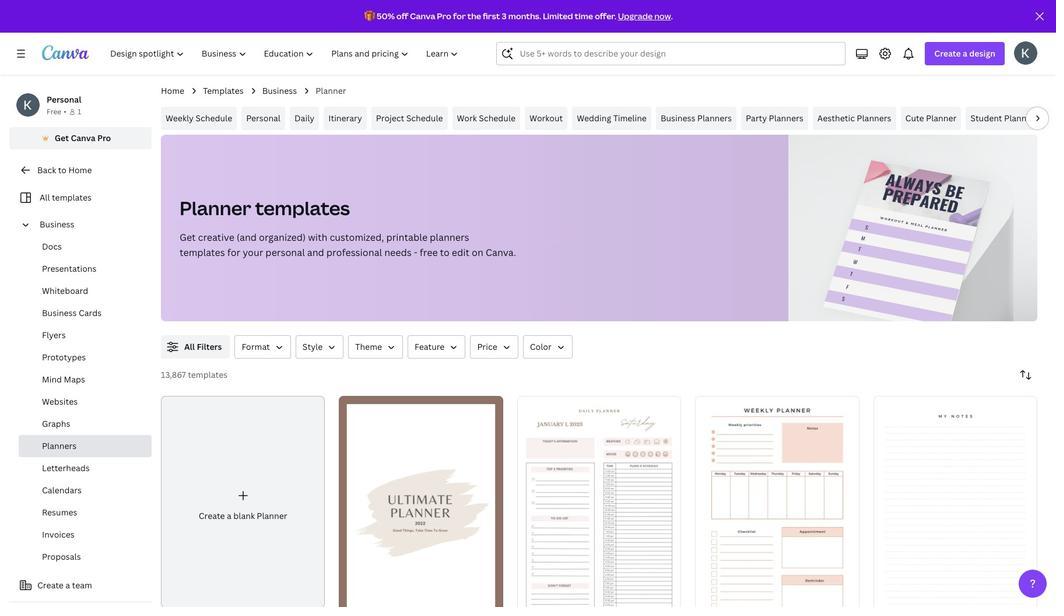 Task type: locate. For each thing, give the bounding box(es) containing it.
a
[[964, 48, 968, 59], [227, 511, 232, 522], [66, 580, 70, 591]]

create left blank
[[199, 511, 225, 522]]

1 horizontal spatial personal
[[246, 113, 281, 124]]

0 horizontal spatial for
[[227, 246, 241, 259]]

all templates
[[40, 192, 92, 203]]

get
[[55, 132, 69, 144], [180, 231, 196, 244]]

create a team
[[37, 580, 92, 591]]

a inside the create a design dropdown button
[[964, 48, 968, 59]]

templates down 'back to home'
[[52, 192, 92, 203]]

presentations link
[[19, 258, 152, 280]]

create for create a team
[[37, 580, 64, 591]]

party planners link
[[742, 107, 809, 130]]

all for all filters
[[184, 341, 195, 353]]

1 horizontal spatial schedule
[[407, 113, 443, 124]]

templates inside "get creative (and organized) with customized, printable planners templates for your personal and professional needs - free to edit on canva."
[[180, 246, 225, 259]]

pink minimalist weekly planner image
[[696, 396, 860, 608]]

50%
[[377, 11, 395, 22]]

prototypes
[[42, 352, 86, 363]]

business right timeline
[[661, 113, 696, 124]]

invoices
[[42, 529, 75, 540]]

1 vertical spatial business link
[[35, 214, 145, 236]]

offer.
[[595, 11, 617, 22]]

a left design
[[964, 48, 968, 59]]

limited
[[543, 11, 574, 22]]

letterheads link
[[19, 458, 152, 480]]

templates down filters
[[188, 369, 228, 381]]

canva inside get canva pro button
[[71, 132, 96, 144]]

create a team button
[[9, 574, 152, 598]]

templates down 'creative'
[[180, 246, 225, 259]]

a inside create a team button
[[66, 580, 70, 591]]

business link up personal link
[[262, 85, 297, 97]]

0 horizontal spatial pro
[[97, 132, 111, 144]]

planners for aesthetic planners
[[858, 113, 892, 124]]

get down •
[[55, 132, 69, 144]]

0 vertical spatial pro
[[437, 11, 452, 22]]

schedule down templates "link"
[[196, 113, 232, 124]]

top level navigation element
[[103, 42, 469, 65]]

templates for 13,867 templates
[[188, 369, 228, 381]]

schedule
[[196, 113, 232, 124], [407, 113, 443, 124], [479, 113, 516, 124]]

1 vertical spatial to
[[440, 246, 450, 259]]

1 vertical spatial pro
[[97, 132, 111, 144]]

0 horizontal spatial schedule
[[196, 113, 232, 124]]

weekly
[[166, 113, 194, 124]]

weekly schedule link
[[161, 107, 237, 130]]

home up 'weekly'
[[161, 85, 185, 96]]

calendars link
[[19, 480, 152, 502]]

get inside button
[[55, 132, 69, 144]]

planner right student
[[1005, 113, 1036, 124]]

get inside "get creative (and organized) with customized, printable planners templates for your personal and professional needs - free to edit on canva."
[[180, 231, 196, 244]]

pro inside button
[[97, 132, 111, 144]]

planners right aesthetic
[[858, 113, 892, 124]]

-
[[414, 246, 418, 259]]

upgrade now button
[[618, 11, 672, 22]]

1 vertical spatial for
[[227, 246, 241, 259]]

simple clean minimalist planner image
[[874, 396, 1038, 608]]

mind
[[42, 374, 62, 385]]

templates for planner templates
[[255, 196, 350, 221]]

price
[[478, 341, 498, 353]]

all down "back"
[[40, 192, 50, 203]]

Sort by button
[[1015, 364, 1038, 387]]

now
[[655, 11, 672, 22]]

project schedule
[[376, 113, 443, 124]]

style button
[[296, 336, 344, 359]]

business link
[[262, 85, 297, 97], [35, 214, 145, 236]]

team
[[72, 580, 92, 591]]

proposals link
[[19, 546, 152, 568]]

to down planners
[[440, 246, 450, 259]]

create down proposals in the bottom of the page
[[37, 580, 64, 591]]

1 vertical spatial create
[[199, 511, 225, 522]]

None search field
[[497, 42, 847, 65]]

pro left "the"
[[437, 11, 452, 22]]

0 horizontal spatial all
[[40, 192, 50, 203]]

the
[[468, 11, 482, 22]]

planner right blank
[[257, 511, 288, 522]]

get left 'creative'
[[180, 231, 196, 244]]

planners for party planners
[[770, 113, 804, 124]]

business link down all templates link
[[35, 214, 145, 236]]

a inside "create a blank planner" element
[[227, 511, 232, 522]]

business up personal link
[[262, 85, 297, 96]]

2 horizontal spatial a
[[964, 48, 968, 59]]

home link
[[161, 85, 185, 97]]

.
[[672, 11, 673, 22]]

1 horizontal spatial for
[[453, 11, 466, 22]]

1 horizontal spatial business link
[[262, 85, 297, 97]]

0 vertical spatial personal
[[47, 94, 81, 105]]

2 schedule from the left
[[407, 113, 443, 124]]

cute
[[906, 113, 925, 124]]

0 horizontal spatial home
[[69, 165, 92, 176]]

2 vertical spatial a
[[66, 580, 70, 591]]

all
[[40, 192, 50, 203], [184, 341, 195, 353]]

create a blank planner element
[[161, 396, 325, 608]]

13,867
[[161, 369, 186, 381]]

pink minimalist dated personal daily planner image
[[518, 396, 682, 608]]

resumes link
[[19, 502, 152, 524]]

2 horizontal spatial schedule
[[479, 113, 516, 124]]

blank
[[234, 511, 255, 522]]

canva.
[[486, 246, 517, 259]]

1 schedule from the left
[[196, 113, 232, 124]]

1 horizontal spatial a
[[227, 511, 232, 522]]

a left team
[[66, 580, 70, 591]]

1 vertical spatial canva
[[71, 132, 96, 144]]

1 vertical spatial all
[[184, 341, 195, 353]]

your
[[243, 246, 263, 259]]

home up all templates link
[[69, 165, 92, 176]]

personal up •
[[47, 94, 81, 105]]

0 horizontal spatial create
[[37, 580, 64, 591]]

create left design
[[935, 48, 962, 59]]

schedule inside 'link'
[[407, 113, 443, 124]]

0 vertical spatial get
[[55, 132, 69, 144]]

planner templates image
[[789, 135, 1038, 322], [824, 160, 991, 333]]

0 vertical spatial canva
[[410, 11, 436, 22]]

templates link
[[203, 85, 244, 97]]

0 vertical spatial home
[[161, 85, 185, 96]]

workout link
[[525, 107, 568, 130]]

for left your
[[227, 246, 241, 259]]

letterheads
[[42, 463, 90, 474]]

needs
[[385, 246, 412, 259]]

0 vertical spatial business link
[[262, 85, 297, 97]]

templates
[[203, 85, 244, 96]]

schedule right work
[[479, 113, 516, 124]]

for
[[453, 11, 466, 22], [227, 246, 241, 259]]

0 horizontal spatial to
[[58, 165, 67, 176]]

1 vertical spatial a
[[227, 511, 232, 522]]

to right "back"
[[58, 165, 67, 176]]

cute planner link
[[901, 107, 962, 130]]

planners
[[430, 231, 470, 244]]

templates
[[52, 192, 92, 203], [255, 196, 350, 221], [180, 246, 225, 259], [188, 369, 228, 381]]

0 horizontal spatial personal
[[47, 94, 81, 105]]

all filters button
[[161, 336, 230, 359]]

all inside button
[[184, 341, 195, 353]]

planner templates
[[180, 196, 350, 221]]

color button
[[523, 336, 573, 359]]

0 vertical spatial a
[[964, 48, 968, 59]]

mind maps
[[42, 374, 85, 385]]

2 horizontal spatial create
[[935, 48, 962, 59]]

invoices link
[[19, 524, 152, 546]]

3 schedule from the left
[[479, 113, 516, 124]]

create
[[935, 48, 962, 59], [199, 511, 225, 522], [37, 580, 64, 591]]

create inside button
[[37, 580, 64, 591]]

planners
[[698, 113, 733, 124], [770, 113, 804, 124], [858, 113, 892, 124], [42, 441, 77, 452]]

1 horizontal spatial home
[[161, 85, 185, 96]]

with
[[308, 231, 328, 244]]

0 horizontal spatial canva
[[71, 132, 96, 144]]

1 horizontal spatial all
[[184, 341, 195, 353]]

planners left party
[[698, 113, 733, 124]]

wedding timeline
[[577, 113, 647, 124]]

canva down 1
[[71, 132, 96, 144]]

workout
[[530, 113, 563, 124]]

0 horizontal spatial a
[[66, 580, 70, 591]]

planners right party
[[770, 113, 804, 124]]

canva right off
[[410, 11, 436, 22]]

time
[[575, 11, 594, 22]]

all left filters
[[184, 341, 195, 353]]

schedule right project
[[407, 113, 443, 124]]

itinerary
[[329, 113, 362, 124]]

personal left daily
[[246, 113, 281, 124]]

planner up 'creative'
[[180, 196, 251, 221]]

1 horizontal spatial create
[[199, 511, 225, 522]]

pro up back to home link
[[97, 132, 111, 144]]

0 vertical spatial create
[[935, 48, 962, 59]]

templates up 'with'
[[255, 196, 350, 221]]

0 vertical spatial to
[[58, 165, 67, 176]]

for left "the"
[[453, 11, 466, 22]]

0 horizontal spatial get
[[55, 132, 69, 144]]

all for all templates
[[40, 192, 50, 203]]

1 horizontal spatial get
[[180, 231, 196, 244]]

cute planner
[[906, 113, 957, 124]]

planner right cute
[[927, 113, 957, 124]]

0 vertical spatial all
[[40, 192, 50, 203]]

a left blank
[[227, 511, 232, 522]]

business cards link
[[19, 302, 152, 325]]

1 horizontal spatial to
[[440, 246, 450, 259]]

graphs link
[[19, 413, 152, 435]]

resumes
[[42, 507, 77, 518]]

1 horizontal spatial pro
[[437, 11, 452, 22]]

planners down graphs
[[42, 441, 77, 452]]

canva
[[410, 11, 436, 22], [71, 132, 96, 144]]

1 vertical spatial get
[[180, 231, 196, 244]]

get canva pro button
[[9, 127, 152, 149]]

0 vertical spatial for
[[453, 11, 466, 22]]

create inside dropdown button
[[935, 48, 962, 59]]

Search search field
[[520, 43, 839, 65]]

planner inside cute planner link
[[927, 113, 957, 124]]

2 vertical spatial create
[[37, 580, 64, 591]]



Task type: describe. For each thing, give the bounding box(es) containing it.
create a design button
[[926, 42, 1006, 65]]

create a design
[[935, 48, 996, 59]]

organized)
[[259, 231, 306, 244]]

planner up 'itinerary'
[[316, 85, 346, 96]]

get canva pro
[[55, 132, 111, 144]]

1 vertical spatial home
[[69, 165, 92, 176]]

business up flyers
[[42, 308, 77, 319]]

wedding timeline link
[[573, 107, 652, 130]]

aesthetic
[[818, 113, 856, 124]]

create for create a design
[[935, 48, 962, 59]]

kendall parks image
[[1015, 41, 1038, 65]]

project schedule link
[[372, 107, 448, 130]]

flyers link
[[19, 325, 152, 347]]

1 horizontal spatial canva
[[410, 11, 436, 22]]

wedding
[[577, 113, 612, 124]]

create a blank planner
[[199, 511, 288, 522]]

13,867 templates
[[161, 369, 228, 381]]

🎁 50% off canva pro for the first 3 months. limited time offer. upgrade now .
[[365, 11, 673, 22]]

docs link
[[19, 236, 152, 258]]

1
[[78, 107, 81, 117]]

🎁
[[365, 11, 375, 22]]

itinerary link
[[324, 107, 367, 130]]

create a blank planner link
[[161, 396, 325, 608]]

business up docs
[[40, 219, 74, 230]]

presentations
[[42, 263, 97, 274]]

a for team
[[66, 580, 70, 591]]

customized,
[[330, 231, 384, 244]]

whiteboard link
[[19, 280, 152, 302]]

work schedule
[[457, 113, 516, 124]]

for inside "get creative (and organized) with customized, printable planners templates for your personal and professional needs - free to edit on canva."
[[227, 246, 241, 259]]

planners for business planners
[[698, 113, 733, 124]]

project
[[376, 113, 405, 124]]

and
[[307, 246, 324, 259]]

creative
[[198, 231, 235, 244]]

theme button
[[349, 336, 403, 359]]

student
[[971, 113, 1003, 124]]

personal link
[[242, 107, 285, 130]]

upgrade
[[618, 11, 653, 22]]

schedule for work schedule
[[479, 113, 516, 124]]

prototypes link
[[19, 347, 152, 369]]

back to home link
[[9, 159, 152, 182]]

weekly schedule
[[166, 113, 232, 124]]

feature button
[[408, 336, 466, 359]]

free
[[47, 107, 61, 117]]

aesthetic planners
[[818, 113, 892, 124]]

student planner link
[[967, 107, 1040, 130]]

3
[[502, 11, 507, 22]]

party
[[747, 113, 768, 124]]

printable
[[387, 231, 428, 244]]

a for design
[[964, 48, 968, 59]]

a for blank
[[227, 511, 232, 522]]

get for get canva pro
[[55, 132, 69, 144]]

templates for all templates
[[52, 192, 92, 203]]

format button
[[235, 336, 291, 359]]

planner inside student planner link
[[1005, 113, 1036, 124]]

all templates link
[[16, 187, 145, 209]]

daily link
[[290, 107, 319, 130]]

professional
[[327, 246, 382, 259]]

get for get creative (and organized) with customized, printable planners templates for your personal and professional needs - free to edit on canva.
[[180, 231, 196, 244]]

style
[[303, 341, 323, 353]]

0 horizontal spatial business link
[[35, 214, 145, 236]]

to inside "get creative (and organized) with customized, printable planners templates for your personal and professional needs - free to edit on canva."
[[440, 246, 450, 259]]

create for create a blank planner
[[199, 511, 225, 522]]

whiteboard
[[42, 285, 88, 296]]

student planner
[[971, 113, 1036, 124]]

all filters
[[184, 341, 222, 353]]

proposals
[[42, 552, 81, 563]]

elegant planner cover design image
[[339, 396, 504, 608]]

design
[[970, 48, 996, 59]]

planner inside "create a blank planner" element
[[257, 511, 288, 522]]

format
[[242, 341, 270, 353]]

schedule for weekly schedule
[[196, 113, 232, 124]]

schedule for project schedule
[[407, 113, 443, 124]]

•
[[64, 107, 66, 117]]

graphs
[[42, 418, 70, 430]]

maps
[[64, 374, 85, 385]]

back
[[37, 165, 56, 176]]

(and
[[237, 231, 257, 244]]

work schedule link
[[453, 107, 521, 130]]

feature
[[415, 341, 445, 353]]

party planners
[[747, 113, 804, 124]]

on
[[472, 246, 484, 259]]

websites link
[[19, 391, 152, 413]]

free
[[420, 246, 438, 259]]

mind maps link
[[19, 369, 152, 391]]

first
[[483, 11, 500, 22]]

timeline
[[614, 113, 647, 124]]

business cards
[[42, 308, 102, 319]]

work
[[457, 113, 477, 124]]

daily
[[295, 113, 315, 124]]

websites
[[42, 396, 78, 407]]

1 vertical spatial personal
[[246, 113, 281, 124]]

get creative (and organized) with customized, printable planners templates for your personal and professional needs - free to edit on canva.
[[180, 231, 517, 259]]

business planners
[[661, 113, 733, 124]]



Task type: vqa. For each thing, say whether or not it's contained in the screenshot.
second See from the top
no



